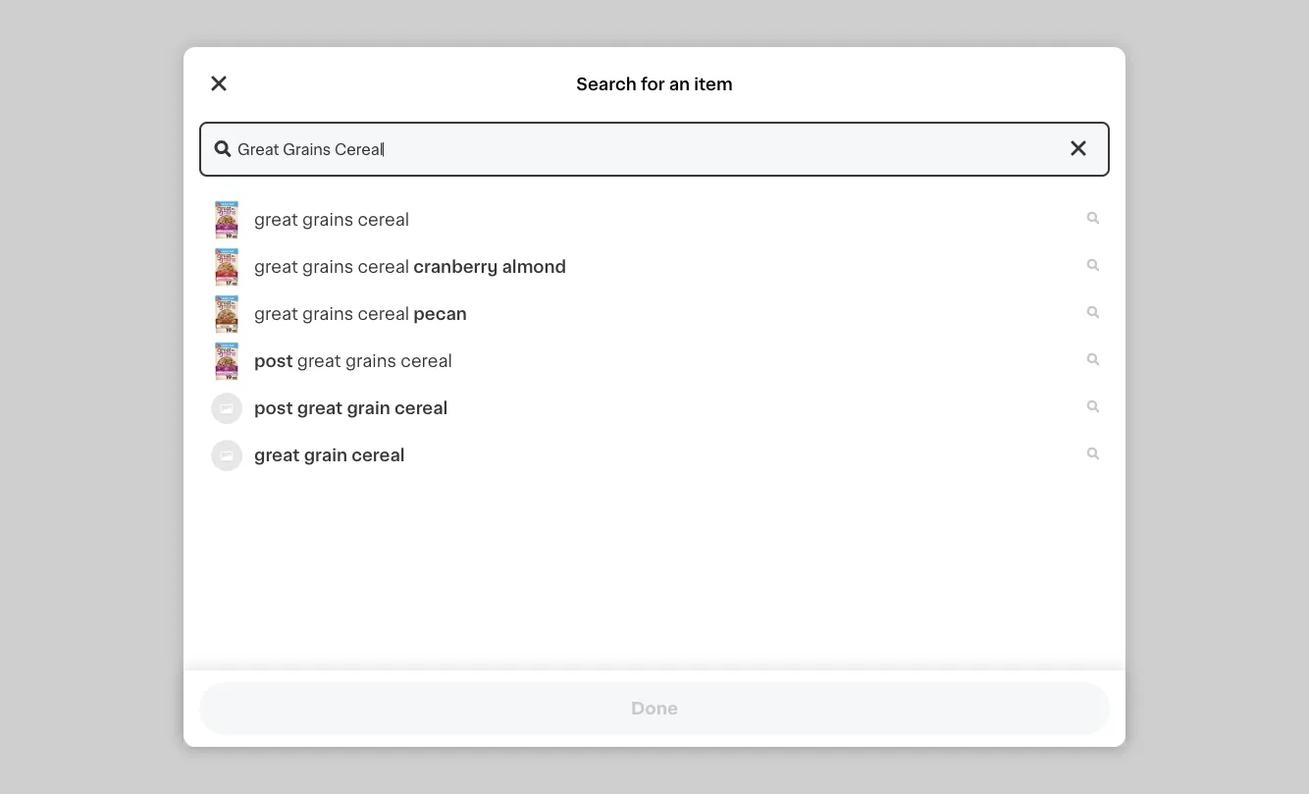 Task type: vqa. For each thing, say whether or not it's contained in the screenshot.
Gluten-Free button
no



Task type: locate. For each thing, give the bounding box(es) containing it.
dialog
[[184, 47, 1126, 747]]

0 vertical spatial post
[[254, 353, 293, 370]]

great grain cereal
[[254, 447, 405, 464]]

cereal up 'great grains cereal pecan'
[[358, 259, 410, 275]]

great for great grains cereal pecan
[[254, 306, 298, 323]]

1 post from the top
[[254, 353, 293, 370]]

search for an item
[[577, 76, 733, 93]]

post great grain cereal link
[[199, 385, 1111, 432]]

cereal up 'great grains cereal cranberry almond'
[[358, 212, 410, 228]]

great
[[254, 212, 298, 228], [254, 259, 298, 275], [254, 306, 298, 323], [297, 353, 341, 370], [297, 400, 343, 417], [254, 447, 300, 464]]

grains up post great grains cereal
[[303, 306, 354, 323]]

1 vertical spatial grain
[[304, 447, 348, 464]]

cereal for great grains cereal cranberry almond
[[358, 259, 410, 275]]

cereal down 'great grains cereal cranberry almond'
[[358, 306, 410, 323]]

grains up 'great grains cereal cranberry almond'
[[303, 212, 354, 228]]

grains for great grains cereal
[[303, 212, 354, 228]]

an
[[669, 76, 690, 93]]

None search field
[[199, 122, 1111, 177]]

grains down great grains cereal
[[303, 259, 354, 275]]

almond
[[502, 259, 567, 275]]

cereal for great grains cereal
[[358, 212, 410, 228]]

great grain cereal link
[[199, 432, 1111, 479]]

great grains cereal
[[254, 212, 410, 228]]

post great grain cereal
[[254, 400, 448, 417]]

0 vertical spatial grain
[[347, 400, 391, 417]]

grains
[[303, 212, 354, 228], [303, 259, 354, 275], [303, 306, 354, 323], [346, 353, 397, 370]]

post up post great grain cereal
[[254, 353, 293, 370]]

great for great grains cereal cranberry almond
[[254, 259, 298, 275]]

great grains cereal cranberry almond
[[254, 259, 567, 275]]

grains down 'great grains cereal pecan'
[[346, 353, 397, 370]]

grain
[[347, 400, 391, 417], [304, 447, 348, 464]]

grain down post great grain cereal
[[304, 447, 348, 464]]

cereal
[[358, 212, 410, 228], [358, 259, 410, 275], [358, 306, 410, 323], [401, 353, 453, 370], [395, 400, 448, 417], [352, 447, 405, 464]]

cereal down post great grain cereal
[[352, 447, 405, 464]]

post
[[254, 353, 293, 370], [254, 400, 293, 417]]

for
[[641, 76, 665, 93]]

grain down post great grains cereal
[[347, 400, 391, 417]]

grain inside great grain cereal link
[[304, 447, 348, 464]]

post inside the post great grain cereal link
[[254, 400, 293, 417]]

great for great grain cereal
[[254, 447, 300, 464]]

cranberry
[[414, 259, 498, 275]]

post up great grain cereal
[[254, 400, 293, 417]]

2 post from the top
[[254, 400, 293, 417]]

1 vertical spatial post
[[254, 400, 293, 417]]



Task type: describe. For each thing, give the bounding box(es) containing it.
Search Walmart... field
[[199, 122, 1111, 177]]

pecan
[[414, 306, 467, 323]]

cereal for great grains cereal pecan
[[358, 306, 410, 323]]

search list box
[[199, 196, 1111, 487]]

search
[[577, 76, 637, 93]]

cereal for great grain cereal
[[352, 447, 405, 464]]

post for post great grain cereal
[[254, 400, 293, 417]]

great grains cereal pecan
[[254, 306, 467, 323]]

great for great grains cereal
[[254, 212, 298, 228]]

cereal down post great grains cereal
[[395, 400, 448, 417]]

item
[[695, 76, 733, 93]]

post for post great grains cereal
[[254, 353, 293, 370]]

grains for great grains cereal pecan
[[303, 306, 354, 323]]

dialog containing search for an item
[[184, 47, 1126, 747]]

cereal down pecan in the top of the page
[[401, 353, 453, 370]]

great grains cereal link
[[199, 196, 1111, 244]]

post great grains cereal
[[254, 353, 453, 370]]

grains for great grains cereal cranberry almond
[[303, 259, 354, 275]]

grain inside the post great grain cereal link
[[347, 400, 391, 417]]



